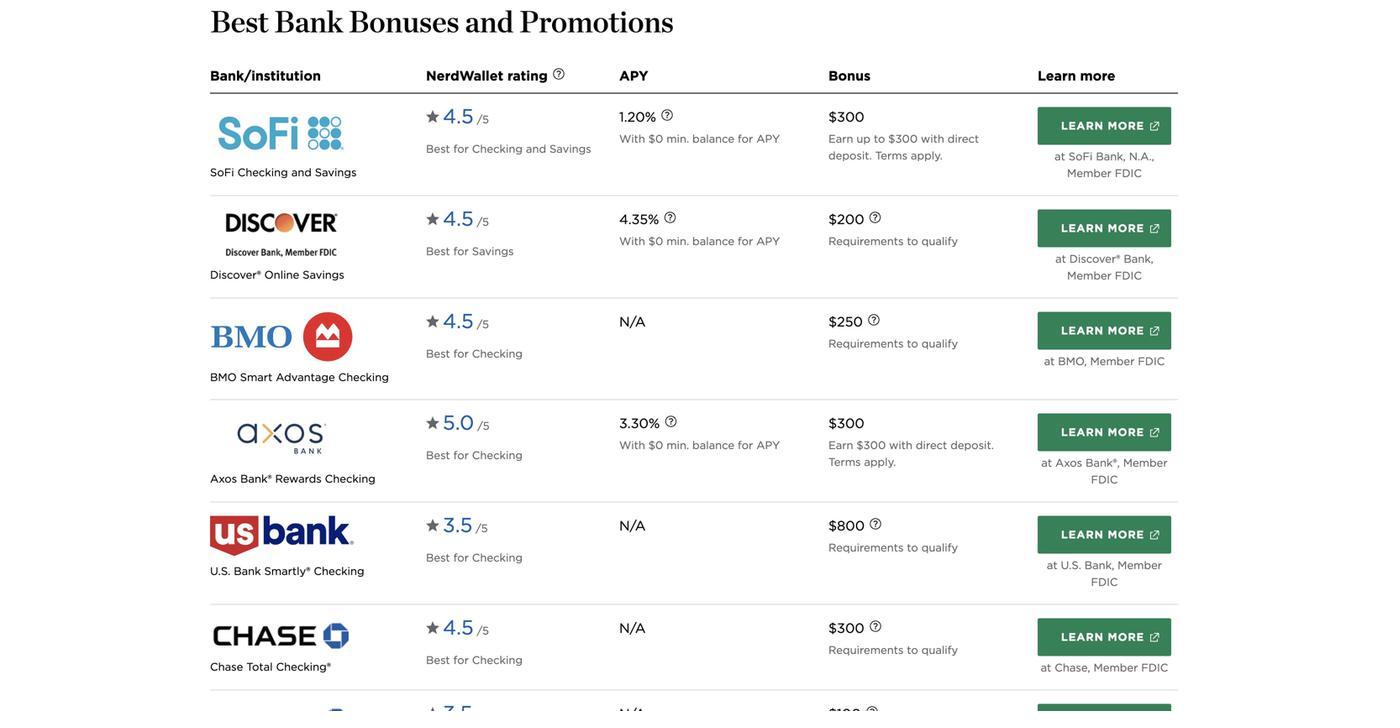 Task type: vqa. For each thing, say whether or not it's contained in the screenshot.
bottommost See
no



Task type: locate. For each thing, give the bounding box(es) containing it.
bank for u.s.
[[234, 565, 261, 578]]

3 with $0 min. balance for apy from the top
[[619, 439, 780, 452]]

promotions
[[519, 3, 674, 40]]

and down sofi checking and savings image
[[291, 166, 312, 179]]

more
[[1080, 68, 1116, 84], [1108, 119, 1145, 132], [1108, 222, 1145, 235], [1108, 324, 1145, 337], [1108, 426, 1145, 439], [1108, 529, 1145, 542], [1108, 631, 1145, 644]]

axos
[[1055, 457, 1083, 470], [210, 473, 237, 486]]

n/a for $800
[[619, 518, 646, 534]]

2 horizontal spatial and
[[526, 142, 546, 155]]

earn up $800
[[829, 439, 853, 452]]

0 vertical spatial apply.
[[911, 149, 943, 162]]

$0 down 4.35%
[[649, 235, 663, 248]]

sofi left "n.a.,"
[[1069, 150, 1093, 163]]

0 vertical spatial more information about apy image
[[649, 98, 686, 135]]

bank/institution
[[210, 68, 321, 84]]

for
[[738, 132, 753, 145], [453, 142, 469, 155], [738, 235, 753, 248], [453, 245, 469, 258], [453, 348, 469, 361], [738, 439, 753, 452], [453, 449, 469, 462], [453, 552, 469, 565], [453, 654, 469, 667]]

4.5 /5 for $250
[[443, 309, 489, 334]]

1 requirements from the top
[[829, 235, 904, 248]]

learn more link up at discover® bank, member fdic at the top right of the page
[[1038, 210, 1171, 248]]

1 vertical spatial axos
[[210, 473, 237, 486]]

more for axos
[[1108, 426, 1145, 439]]

4.5 for $250
[[443, 309, 474, 334]]

requirements for $300
[[829, 644, 904, 657]]

2 earn from the top
[[829, 439, 853, 452]]

apply. inside '$300 earn up to $300 with direct deposit. terms apply.'
[[911, 149, 943, 162]]

0 vertical spatial with $0 min. balance for apy
[[619, 132, 780, 145]]

more information about apy image for 5.0
[[652, 405, 689, 442]]

$300 for $300 earn $300 with direct deposit. terms apply.
[[829, 416, 865, 432]]

bonus
[[829, 68, 871, 84]]

with $0 min. balance for apy down 3.30%
[[619, 439, 780, 452]]

4 4.5 /5 from the top
[[443, 616, 489, 640]]

1 horizontal spatial and
[[465, 3, 514, 40]]

3 n/a from the top
[[619, 621, 646, 637]]

learn more for bmo,
[[1061, 324, 1145, 337]]

0 vertical spatial $0
[[649, 132, 663, 145]]

2 vertical spatial with
[[619, 439, 645, 452]]

with
[[921, 132, 944, 145], [889, 439, 913, 452]]

1 vertical spatial min.
[[667, 235, 689, 248]]

1 n/a from the top
[[619, 314, 646, 330]]

with for 4.35%
[[619, 235, 645, 248]]

3 min. from the top
[[667, 439, 689, 452]]

up
[[857, 132, 871, 145]]

4 requirements to qualify from the top
[[829, 644, 958, 657]]

requirements for $250
[[829, 337, 904, 350]]

learn more link up at u.s. bank, member fdic on the bottom of page
[[1038, 516, 1171, 554]]

0 vertical spatial bank
[[274, 3, 343, 40]]

discover® online savings image
[[210, 210, 354, 260]]

n/a for $300
[[619, 621, 646, 637]]

member inside at axos bank®, member fdic
[[1123, 457, 1168, 470]]

bank up bank/institution at the top
[[274, 3, 343, 40]]

best for checking for $800
[[426, 552, 523, 565]]

3 $0 from the top
[[649, 439, 663, 452]]

0 vertical spatial deposit.
[[829, 149, 872, 162]]

bank, for $200
[[1124, 253, 1154, 266]]

1 horizontal spatial with
[[921, 132, 944, 145]]

0 vertical spatial bank,
[[1096, 150, 1126, 163]]

earn inside $300 earn $300 with direct deposit. terms apply.
[[829, 439, 853, 452]]

0 vertical spatial with
[[921, 132, 944, 145]]

2 requirements from the top
[[829, 337, 904, 350]]

discover® inside at discover® bank, member fdic
[[1070, 253, 1121, 266]]

1 4.5 from the top
[[443, 104, 474, 129]]

with $0 min. balance for apy down 1.20%
[[619, 132, 780, 145]]

sofi down sofi checking and savings image
[[210, 166, 234, 179]]

fdic inside at u.s. bank, member fdic
[[1091, 576, 1118, 589]]

and down rating
[[526, 142, 546, 155]]

$250
[[829, 314, 863, 330]]

smart
[[240, 371, 273, 384]]

0 vertical spatial terms
[[875, 149, 908, 162]]

learn more link up the at chase, member fdic
[[1038, 619, 1171, 657]]

1 requirements to qualify from the top
[[829, 235, 958, 248]]

2 $0 from the top
[[649, 235, 663, 248]]

1 vertical spatial sofi
[[210, 166, 234, 179]]

rated 3.5 out of 5 element
[[443, 510, 488, 547]]

0 horizontal spatial axos
[[210, 473, 237, 486]]

qualify
[[922, 235, 958, 248], [922, 337, 958, 350], [922, 542, 958, 555], [922, 644, 958, 657]]

0 horizontal spatial bank
[[234, 565, 261, 578]]

/5 for $300
[[477, 625, 489, 638]]

to
[[874, 132, 885, 145], [907, 235, 918, 248], [907, 337, 918, 350], [907, 542, 918, 555], [907, 644, 918, 657]]

/5 for $200
[[477, 216, 489, 229]]

to for $250
[[907, 337, 918, 350]]

nerdwallet rating
[[426, 68, 548, 84]]

at discover® bank, member fdic
[[1056, 253, 1154, 282]]

1 horizontal spatial terms
[[875, 149, 908, 162]]

bank, inside at u.s. bank, member fdic
[[1085, 559, 1115, 572]]

with down 1.20%
[[619, 132, 645, 145]]

u.s.
[[1061, 559, 1081, 572], [210, 565, 231, 578]]

earn
[[829, 132, 853, 145], [829, 439, 853, 452]]

5.0 /5
[[443, 411, 490, 435]]

0 horizontal spatial with
[[889, 439, 913, 452]]

requirements to qualify for $200
[[829, 235, 958, 248]]

1 vertical spatial balance
[[692, 235, 735, 248]]

3 4.5 /5 from the top
[[443, 309, 489, 334]]

earn inside '$300 earn up to $300 with direct deposit. terms apply.'
[[829, 132, 853, 145]]

and for bonuses
[[465, 3, 514, 40]]

1 4.5 /5 from the top
[[443, 104, 489, 129]]

sofi
[[1069, 150, 1093, 163], [210, 166, 234, 179]]

0 vertical spatial min.
[[667, 132, 689, 145]]

0 horizontal spatial and
[[291, 166, 312, 179]]

n/a
[[619, 314, 646, 330], [619, 518, 646, 534], [619, 621, 646, 637]]

fdic inside at discover® bank, member fdic
[[1115, 269, 1142, 282]]

1 learn more link from the top
[[1038, 107, 1171, 145]]

$300 for $300
[[829, 621, 865, 637]]

1 best for checking from the top
[[426, 348, 523, 361]]

/5
[[477, 113, 489, 126], [477, 216, 489, 229], [477, 318, 489, 331], [478, 420, 490, 433], [476, 522, 488, 535], [477, 625, 489, 638]]

0 vertical spatial sofi
[[1069, 150, 1093, 163]]

2 balance from the top
[[692, 235, 735, 248]]

1 vertical spatial n/a
[[619, 518, 646, 534]]

2 qualify from the top
[[922, 337, 958, 350]]

3 4.5 from the top
[[443, 309, 474, 334]]

best
[[210, 3, 268, 40], [426, 142, 450, 155], [426, 245, 450, 258], [426, 348, 450, 361], [426, 449, 450, 462], [426, 552, 450, 565], [426, 654, 450, 667]]

$0 for 4.35%
[[649, 235, 663, 248]]

2 vertical spatial n/a
[[619, 621, 646, 637]]

requirements
[[829, 235, 904, 248], [829, 337, 904, 350], [829, 542, 904, 555], [829, 644, 904, 657]]

requirements to qualify for $800
[[829, 542, 958, 555]]

1 vertical spatial more information about apy image
[[652, 405, 689, 442]]

0 vertical spatial n/a
[[619, 314, 646, 330]]

bank,
[[1096, 150, 1126, 163], [1124, 253, 1154, 266], [1085, 559, 1115, 572]]

rated 4.5 out of 5 element
[[443, 100, 489, 137], [443, 203, 489, 240], [443, 305, 489, 342], [443, 612, 489, 649]]

bonuses
[[348, 3, 459, 40]]

2 with from the top
[[619, 235, 645, 248]]

1 vertical spatial deposit.
[[951, 439, 994, 452]]

to for $800
[[907, 542, 918, 555]]

more for u.s.
[[1108, 529, 1145, 542]]

best for sofi checking and savings
[[426, 142, 450, 155]]

2 learn more link from the top
[[1038, 210, 1171, 248]]

1 vertical spatial with
[[619, 235, 645, 248]]

4 4.5 from the top
[[443, 616, 474, 640]]

0 vertical spatial balance
[[692, 132, 735, 145]]

best for savings
[[426, 245, 514, 258]]

apply.
[[911, 149, 943, 162], [864, 456, 896, 469]]

direct
[[948, 132, 979, 145], [916, 439, 947, 452]]

4 best for checking from the top
[[426, 654, 523, 667]]

requirements to qualify for $250
[[829, 337, 958, 350]]

3 with from the top
[[619, 439, 645, 452]]

axos left bank®,
[[1055, 457, 1083, 470]]

1 vertical spatial bank,
[[1124, 253, 1154, 266]]

earn for 4.5
[[829, 132, 853, 145]]

learn more
[[1038, 68, 1116, 84], [1061, 119, 1145, 132], [1061, 222, 1145, 235], [1061, 324, 1145, 337], [1061, 426, 1145, 439], [1061, 529, 1145, 542], [1061, 631, 1145, 644]]

axos left bank®
[[210, 473, 237, 486]]

balance for 1.20%
[[692, 132, 735, 145]]

and
[[465, 3, 514, 40], [526, 142, 546, 155], [291, 166, 312, 179]]

0 vertical spatial axos
[[1055, 457, 1083, 470]]

member inside at u.s. bank, member fdic
[[1118, 559, 1162, 572]]

learn more link
[[1038, 107, 1171, 145], [1038, 210, 1171, 248], [1038, 312, 1171, 350], [1038, 414, 1171, 452], [1038, 516, 1171, 554], [1038, 619, 1171, 657]]

sofi inside at sofi bank, n.a., member fdic
[[1069, 150, 1093, 163]]

$800
[[829, 518, 865, 534]]

0 vertical spatial earn
[[829, 132, 853, 145]]

rated 4.5 out of 5 element for $300
[[443, 612, 489, 649]]

3 qualify from the top
[[922, 542, 958, 555]]

2 with $0 min. balance for apy from the top
[[619, 235, 780, 248]]

min.
[[667, 132, 689, 145], [667, 235, 689, 248], [667, 439, 689, 452]]

bank, inside at discover® bank, member fdic
[[1124, 253, 1154, 266]]

at for $800
[[1047, 559, 1058, 572]]

direct inside '$300 earn up to $300 with direct deposit. terms apply.'
[[948, 132, 979, 145]]

2 vertical spatial min.
[[667, 439, 689, 452]]

$0 for 1.20%
[[649, 132, 663, 145]]

bank
[[274, 3, 343, 40], [234, 565, 261, 578]]

apy
[[619, 68, 648, 84], [756, 132, 780, 145], [756, 235, 780, 248], [756, 439, 780, 452]]

member
[[1067, 167, 1112, 180], [1067, 269, 1112, 282], [1090, 355, 1135, 368], [1123, 457, 1168, 470], [1118, 559, 1162, 572], [1094, 662, 1138, 675]]

requirements for $200
[[829, 235, 904, 248]]

3 requirements to qualify from the top
[[829, 542, 958, 555]]

1 horizontal spatial sofi
[[1069, 150, 1093, 163]]

at u.s. bank, member fdic
[[1047, 559, 1162, 589]]

2 requirements to qualify from the top
[[829, 337, 958, 350]]

1 vertical spatial and
[[526, 142, 546, 155]]

earn for 5.0
[[829, 439, 853, 452]]

bank, inside at sofi bank, n.a., member fdic
[[1096, 150, 1126, 163]]

0 horizontal spatial discover®
[[210, 269, 261, 282]]

with for 3.30%
[[619, 439, 645, 452]]

with down 4.35%
[[619, 235, 645, 248]]

to inside '$300 earn up to $300 with direct deposit. terms apply.'
[[874, 132, 885, 145]]

5 learn more link from the top
[[1038, 516, 1171, 554]]

1 vertical spatial apply.
[[864, 456, 896, 469]]

1 vertical spatial with
[[889, 439, 913, 452]]

learn more for sofi
[[1061, 119, 1145, 132]]

6 learn more link from the top
[[1038, 619, 1171, 657]]

3 best for checking from the top
[[426, 552, 523, 565]]

4 qualify from the top
[[922, 644, 958, 657]]

4.35%
[[619, 211, 659, 228]]

for for chase total checking®
[[453, 654, 469, 667]]

more for sofi
[[1108, 119, 1145, 132]]

0 horizontal spatial deposit.
[[829, 149, 872, 162]]

for for u.s. bank smartly® checking
[[453, 552, 469, 565]]

4.5 for $200
[[443, 207, 474, 231]]

3 requirements from the top
[[829, 542, 904, 555]]

terms inside $300 earn $300 with direct deposit. terms apply.
[[829, 456, 861, 469]]

2 vertical spatial $0
[[649, 439, 663, 452]]

learn more link up at sofi bank, n.a., member fdic at the top right of the page
[[1038, 107, 1171, 145]]

2 4.5 from the top
[[443, 207, 474, 231]]

deposit. inside '$300 earn up to $300 with direct deposit. terms apply.'
[[829, 149, 872, 162]]

bmo smart advantage checking image
[[210, 312, 354, 363]]

with $0 min. balance for apy down 4.35%
[[619, 235, 780, 248]]

2 vertical spatial balance
[[692, 439, 735, 452]]

learn more for discover®
[[1061, 222, 1145, 235]]

2 n/a from the top
[[619, 518, 646, 534]]

1 horizontal spatial apply.
[[911, 149, 943, 162]]

axos bank® rewards checking image
[[210, 414, 354, 464]]

at inside at u.s. bank, member fdic
[[1047, 559, 1058, 572]]

4 learn more link from the top
[[1038, 414, 1171, 452]]

for for sofi checking and savings
[[453, 142, 469, 155]]

1 horizontal spatial u.s.
[[1061, 559, 1081, 572]]

more information about apy image
[[652, 201, 689, 238]]

4.5
[[443, 104, 474, 129], [443, 207, 474, 231], [443, 309, 474, 334], [443, 616, 474, 640]]

1 horizontal spatial bank
[[274, 3, 343, 40]]

1 vertical spatial with $0 min. balance for apy
[[619, 235, 780, 248]]

2 min. from the top
[[667, 235, 689, 248]]

more information about bonus image for $300
[[857, 610, 894, 647]]

chase secure banking℠ image
[[210, 705, 354, 712]]

0 vertical spatial discover®
[[1070, 253, 1121, 266]]

more information about apy image
[[649, 98, 686, 135], [652, 405, 689, 442]]

$0 down 1.20%
[[649, 132, 663, 145]]

and up nerdwallet rating
[[465, 3, 514, 40]]

learn more link up bank®,
[[1038, 414, 1171, 452]]

balance
[[692, 132, 735, 145], [692, 235, 735, 248], [692, 439, 735, 452]]

4 rated 4.5 out of 5 element from the top
[[443, 612, 489, 649]]

1 vertical spatial terms
[[829, 456, 861, 469]]

2 vertical spatial with $0 min. balance for apy
[[619, 439, 780, 452]]

learn for discover®
[[1061, 222, 1104, 235]]

at for $250
[[1044, 355, 1055, 368]]

1 with from the top
[[619, 132, 645, 145]]

2 best for checking from the top
[[426, 449, 523, 462]]

4.5 /5
[[443, 104, 489, 129], [443, 207, 489, 231], [443, 309, 489, 334], [443, 616, 489, 640]]

with
[[619, 132, 645, 145], [619, 235, 645, 248], [619, 439, 645, 452]]

u.s. inside at u.s. bank, member fdic
[[1061, 559, 1081, 572]]

3 learn more link from the top
[[1038, 312, 1171, 350]]

$0
[[649, 132, 663, 145], [649, 235, 663, 248], [649, 439, 663, 452]]

n/a for $250
[[619, 314, 646, 330]]

1 with $0 min. balance for apy from the top
[[619, 132, 780, 145]]

1 $0 from the top
[[649, 132, 663, 145]]

savings
[[550, 142, 591, 155], [315, 166, 357, 179], [472, 245, 514, 258], [303, 269, 344, 282]]

$300
[[829, 109, 865, 125], [889, 132, 918, 145], [829, 416, 865, 432], [857, 439, 886, 452], [829, 621, 865, 637]]

at for $300
[[1041, 662, 1052, 675]]

1 earn from the top
[[829, 132, 853, 145]]

apply. inside $300 earn $300 with direct deposit. terms apply.
[[864, 456, 896, 469]]

rated 4.5 out of 5 element for $250
[[443, 305, 489, 342]]

rated 4.5 out of 5 element for $200
[[443, 203, 489, 240]]

/5 inside 3.5 /5
[[476, 522, 488, 535]]

deposit.
[[829, 149, 872, 162], [951, 439, 994, 452]]

terms
[[875, 149, 908, 162], [829, 456, 861, 469]]

0 vertical spatial with
[[619, 132, 645, 145]]

bank, for $300
[[1096, 150, 1126, 163]]

checking
[[472, 142, 523, 155], [237, 166, 288, 179], [472, 348, 523, 361], [338, 371, 389, 384], [472, 449, 523, 462], [325, 473, 375, 486], [472, 552, 523, 565], [314, 565, 364, 578], [472, 654, 523, 667]]

earn left up
[[829, 132, 853, 145]]

apy for 1.20%
[[756, 132, 780, 145]]

$0 down 3.30%
[[649, 439, 663, 452]]

0 vertical spatial and
[[465, 3, 514, 40]]

1 horizontal spatial axos
[[1055, 457, 1083, 470]]

4 requirements from the top
[[829, 644, 904, 657]]

bank left smartly®
[[234, 565, 261, 578]]

1 vertical spatial earn
[[829, 439, 853, 452]]

3 rated 4.5 out of 5 element from the top
[[443, 305, 489, 342]]

learn more for chase,
[[1061, 631, 1145, 644]]

1 vertical spatial bank
[[234, 565, 261, 578]]

member inside at discover® bank, member fdic
[[1067, 269, 1112, 282]]

learn more link for $250
[[1038, 312, 1171, 350]]

qualify for $300
[[922, 644, 958, 657]]

balance for 3.30%
[[692, 439, 735, 452]]

1 vertical spatial direct
[[916, 439, 947, 452]]

1 horizontal spatial deposit.
[[951, 439, 994, 452]]

1 balance from the top
[[692, 132, 735, 145]]

sofi checking and savings
[[210, 166, 357, 179]]

2 vertical spatial bank,
[[1085, 559, 1115, 572]]

learn for axos
[[1061, 426, 1104, 439]]

1 vertical spatial $0
[[649, 235, 663, 248]]

1 min. from the top
[[667, 132, 689, 145]]

u.s. bank smartly® checking
[[210, 565, 364, 578]]

sofi checking and savings image
[[210, 107, 354, 158]]

with $0 min. balance for apy
[[619, 132, 780, 145], [619, 235, 780, 248], [619, 439, 780, 452]]

4.5 /5 for $200
[[443, 207, 489, 231]]

discover®
[[1070, 253, 1121, 266], [210, 269, 261, 282]]

more information about bonus image
[[857, 201, 894, 238], [855, 303, 892, 340], [857, 508, 894, 545], [857, 610, 894, 647], [854, 696, 891, 712]]

1.20%
[[619, 109, 656, 125]]

2 4.5 /5 from the top
[[443, 207, 489, 231]]

at inside at discover® bank, member fdic
[[1056, 253, 1066, 266]]

best for checking
[[426, 348, 523, 361], [426, 449, 523, 462], [426, 552, 523, 565], [426, 654, 523, 667]]

/5 for $800
[[476, 522, 488, 535]]

0 vertical spatial direct
[[948, 132, 979, 145]]

learn
[[1038, 68, 1076, 84], [1061, 119, 1104, 132], [1061, 222, 1104, 235], [1061, 324, 1104, 337], [1061, 426, 1104, 439], [1061, 529, 1104, 542], [1061, 631, 1104, 644]]

at
[[1055, 150, 1065, 163], [1056, 253, 1066, 266], [1044, 355, 1055, 368], [1042, 457, 1052, 470], [1047, 559, 1058, 572], [1041, 662, 1052, 675]]

learn more link for $800
[[1038, 516, 1171, 554]]

best for chase total checking®
[[426, 654, 450, 667]]

2 rated 4.5 out of 5 element from the top
[[443, 203, 489, 240]]

1 horizontal spatial discover®
[[1070, 253, 1121, 266]]

apy for 3.30%
[[756, 439, 780, 452]]

with down 3.30%
[[619, 439, 645, 452]]

best for axos bank® rewards checking
[[426, 449, 450, 462]]

3 balance from the top
[[692, 439, 735, 452]]

requirements to qualify
[[829, 235, 958, 248], [829, 337, 958, 350], [829, 542, 958, 555], [829, 644, 958, 657]]

1 qualify from the top
[[922, 235, 958, 248]]

0 horizontal spatial apply.
[[864, 456, 896, 469]]

rewards
[[275, 473, 322, 486]]

0 horizontal spatial terms
[[829, 456, 861, 469]]

learn more link up at bmo, member fdic
[[1038, 312, 1171, 350]]

more for chase,
[[1108, 631, 1145, 644]]

fdic
[[1115, 167, 1142, 180], [1115, 269, 1142, 282], [1138, 355, 1165, 368], [1091, 474, 1118, 487], [1091, 576, 1118, 589], [1141, 662, 1168, 675]]



Task type: describe. For each thing, give the bounding box(es) containing it.
smartly®
[[264, 565, 310, 578]]

terms inside '$300 earn up to $300 with direct deposit. terms apply.'
[[875, 149, 908, 162]]

1 vertical spatial discover®
[[210, 269, 261, 282]]

/5 inside "5.0 /5"
[[478, 420, 490, 433]]

learn more for axos
[[1061, 426, 1145, 439]]

requirements to qualify for $300
[[829, 644, 958, 657]]

bmo smart advantage checking
[[210, 371, 389, 384]]

best for u.s. bank smartly® checking
[[426, 552, 450, 565]]

learn more link for $200
[[1038, 210, 1171, 248]]

learn more for u.s.
[[1061, 529, 1145, 542]]

at for $200
[[1056, 253, 1066, 266]]

chase total checking®
[[210, 661, 331, 674]]

0 horizontal spatial u.s.
[[210, 565, 231, 578]]

direct inside $300 earn $300 with direct deposit. terms apply.
[[916, 439, 947, 452]]

to for $300
[[907, 644, 918, 657]]

$200
[[829, 211, 864, 228]]

at chase, member fdic
[[1041, 662, 1168, 675]]

3.5
[[443, 513, 472, 538]]

u.s. bank smartly® checking image
[[210, 516, 354, 557]]

learn more link for $300
[[1038, 619, 1171, 657]]

min. for 4.35%
[[667, 235, 689, 248]]

more information about bonus image for $800
[[857, 508, 894, 545]]

with inside '$300 earn up to $300 with direct deposit. terms apply.'
[[921, 132, 944, 145]]

best bank bonuses and promotions
[[210, 3, 674, 40]]

learn for u.s.
[[1061, 529, 1104, 542]]

bank, for $800
[[1085, 559, 1115, 572]]

nerdwallet
[[426, 68, 504, 84]]

qualify for $200
[[922, 235, 958, 248]]

/5 for $250
[[477, 318, 489, 331]]

for for axos bank® rewards checking
[[453, 449, 469, 462]]

qualify for $250
[[922, 337, 958, 350]]

best for checking for $300
[[426, 654, 523, 667]]

at axos bank®, member fdic
[[1042, 457, 1168, 487]]

online
[[264, 269, 299, 282]]

and for checking
[[526, 142, 546, 155]]

chase total checking® image
[[210, 619, 354, 653]]

with $0 min. balance for apy for 3.30%
[[619, 439, 780, 452]]

best for bmo smart advantage checking
[[426, 348, 450, 361]]

with $0 min. balance for apy for 1.20%
[[619, 132, 780, 145]]

for for discover® online savings
[[453, 245, 469, 258]]

qualify for $800
[[922, 542, 958, 555]]

for for bmo smart advantage checking
[[453, 348, 469, 361]]

apy for 4.35%
[[756, 235, 780, 248]]

bank®,
[[1086, 457, 1120, 470]]

with for 1.20%
[[619, 132, 645, 145]]

more information about apy image for 4.5
[[649, 98, 686, 135]]

best for checking and savings
[[426, 142, 591, 155]]

$300 earn $300 with direct deposit. terms apply.
[[829, 416, 994, 469]]

deposit. inside $300 earn $300 with direct deposit. terms apply.
[[951, 439, 994, 452]]

at inside at sofi bank, n.a., member fdic
[[1055, 150, 1065, 163]]

min. for 1.20%
[[667, 132, 689, 145]]

more for discover®
[[1108, 222, 1145, 235]]

learn for bmo,
[[1061, 324, 1104, 337]]

$0 for 3.30%
[[649, 439, 663, 452]]

more information about bonus image for $200
[[857, 201, 894, 238]]

to for $200
[[907, 235, 918, 248]]

3.5 /5
[[443, 513, 488, 538]]

learn for chase,
[[1061, 631, 1104, 644]]

with inside $300 earn $300 with direct deposit. terms apply.
[[889, 439, 913, 452]]

bmo,
[[1058, 355, 1087, 368]]

more information about bonus image for $250
[[855, 303, 892, 340]]

advantage
[[276, 371, 335, 384]]

total
[[246, 661, 273, 674]]

axos inside at axos bank®, member fdic
[[1055, 457, 1083, 470]]

3.30%
[[619, 416, 660, 432]]

rating
[[508, 68, 548, 84]]

2 vertical spatial and
[[291, 166, 312, 179]]

chase
[[210, 661, 243, 674]]

discover® online savings
[[210, 269, 344, 282]]

4.5 /5 for $300
[[443, 616, 489, 640]]

checking®
[[276, 661, 331, 674]]

rated 5.0 out of 5 element
[[443, 407, 490, 444]]

member inside at sofi bank, n.a., member fdic
[[1067, 167, 1112, 180]]

best for checking for $250
[[426, 348, 523, 361]]

how are nerdwallet's ratings determined? image
[[540, 57, 577, 94]]

at bmo, member fdic
[[1044, 355, 1165, 368]]

with $0 min. balance for apy for 4.35%
[[619, 235, 780, 248]]

at inside at axos bank®, member fdic
[[1042, 457, 1052, 470]]

min. for 3.30%
[[667, 439, 689, 452]]

learn for sofi
[[1061, 119, 1104, 132]]

bank for best
[[274, 3, 343, 40]]

1 rated 4.5 out of 5 element from the top
[[443, 100, 489, 137]]

more for bmo,
[[1108, 324, 1145, 337]]

balance for 4.35%
[[692, 235, 735, 248]]

$300 for $300 earn up to $300 with direct deposit. terms apply.
[[829, 109, 865, 125]]

axos bank® rewards checking
[[210, 473, 375, 486]]

0 horizontal spatial sofi
[[210, 166, 234, 179]]

fdic inside at axos bank®, member fdic
[[1091, 474, 1118, 487]]

$300 earn up to $300 with direct deposit. terms apply.
[[829, 109, 979, 162]]

n.a.,
[[1129, 150, 1154, 163]]

best for discover® online savings
[[426, 245, 450, 258]]

fdic inside at sofi bank, n.a., member fdic
[[1115, 167, 1142, 180]]

bmo
[[210, 371, 237, 384]]

4.5 for $300
[[443, 616, 474, 640]]

5.0
[[443, 411, 474, 435]]

at sofi bank, n.a., member fdic
[[1055, 150, 1154, 180]]

requirements for $800
[[829, 542, 904, 555]]

bank®
[[240, 473, 272, 486]]

chase,
[[1055, 662, 1090, 675]]



